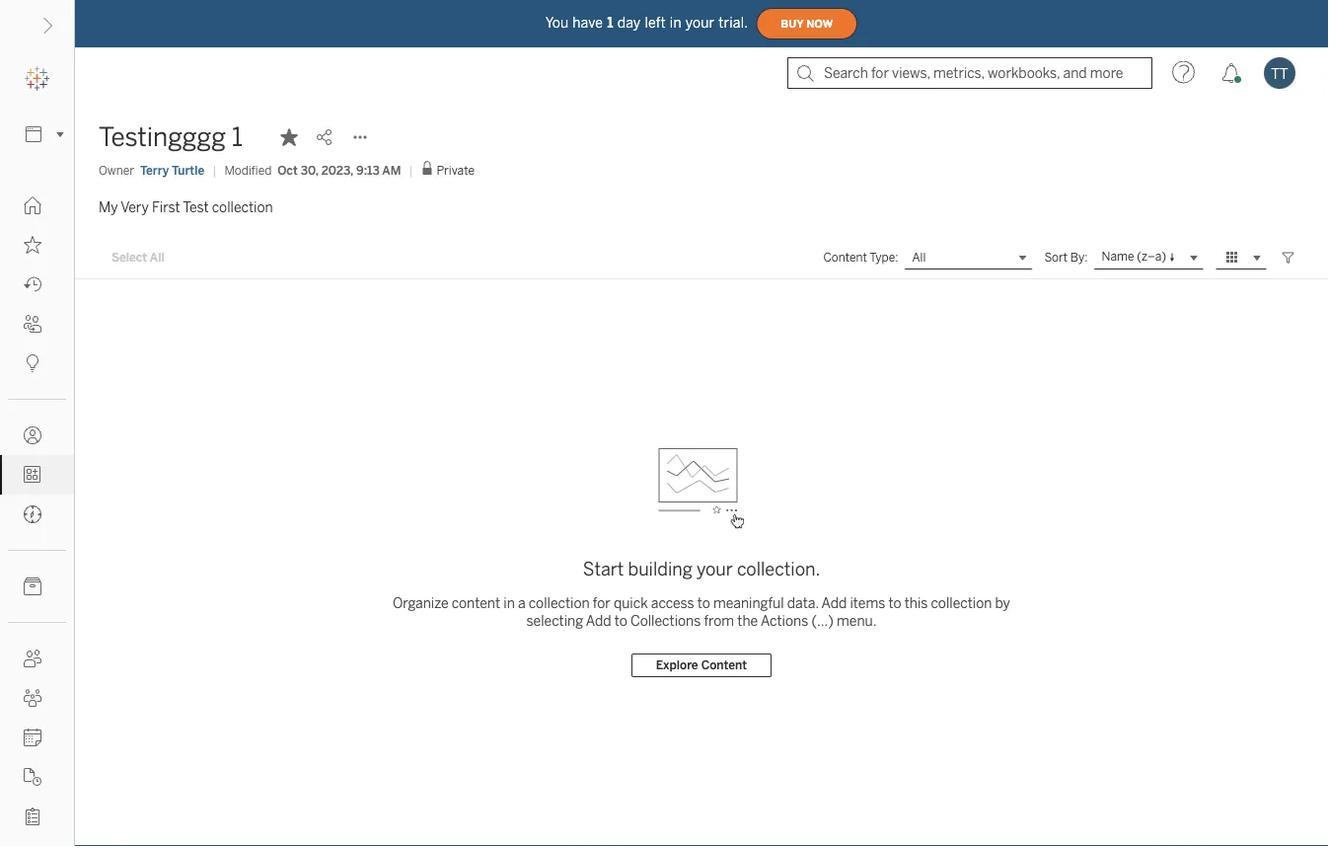 Task type: vqa. For each thing, say whether or not it's contained in the screenshot.
data.
yes



Task type: locate. For each thing, give the bounding box(es) containing it.
collection left by in the bottom right of the page
[[931, 595, 993, 611]]

selecting
[[527, 613, 584, 629]]

testingggg
[[99, 122, 226, 153]]

add
[[822, 595, 847, 611], [586, 613, 612, 629]]

grid view image
[[1224, 249, 1242, 267]]

to down quick on the bottom left of the page
[[615, 613, 628, 629]]

0 vertical spatial in
[[670, 15, 682, 31]]

2023,
[[322, 163, 353, 177]]

all right type:
[[913, 250, 926, 265]]

1 vertical spatial your
[[697, 559, 733, 580]]

collection up selecting at the bottom left of page
[[529, 595, 590, 611]]

content inside the explore content button
[[702, 658, 747, 673]]

collection
[[212, 199, 273, 215], [529, 595, 590, 611], [931, 595, 993, 611]]

modified
[[224, 163, 272, 177]]

in left a
[[504, 595, 515, 611]]

content left type:
[[824, 250, 868, 265]]

|
[[212, 163, 217, 177], [409, 163, 413, 177]]

0 horizontal spatial all
[[150, 250, 165, 265]]

0 horizontal spatial content
[[702, 658, 747, 673]]

from
[[704, 613, 735, 629]]

to left this
[[889, 595, 902, 611]]

1 horizontal spatial add
[[822, 595, 847, 611]]

owner
[[99, 163, 134, 177]]

all
[[150, 250, 165, 265], [913, 250, 926, 265]]

0 vertical spatial 1
[[607, 15, 614, 31]]

actions
[[761, 613, 809, 629]]

collection for a
[[529, 595, 590, 611]]

0 horizontal spatial in
[[504, 595, 515, 611]]

0 vertical spatial add
[[822, 595, 847, 611]]

collection down modified
[[212, 199, 273, 215]]

1 horizontal spatial content
[[824, 250, 868, 265]]

1 all from the left
[[150, 250, 165, 265]]

now
[[807, 18, 833, 30]]

0 horizontal spatial add
[[586, 613, 612, 629]]

select all button
[[99, 246, 177, 269]]

items
[[850, 595, 886, 611]]

| right turtle
[[212, 163, 217, 177]]

1 horizontal spatial |
[[409, 163, 413, 177]]

9:13
[[356, 163, 380, 177]]

| right "am"
[[409, 163, 413, 177]]

in
[[670, 15, 682, 31], [504, 595, 515, 611]]

quick
[[614, 595, 648, 611]]

1 horizontal spatial to
[[698, 595, 711, 611]]

all right select
[[150, 250, 165, 265]]

add down for at the bottom of page
[[586, 613, 612, 629]]

buy now button
[[756, 8, 858, 39]]

day
[[618, 15, 641, 31]]

access
[[651, 595, 695, 611]]

in right left
[[670, 15, 682, 31]]

owner terry turtle | modified oct 30, 2023, 9:13 am |
[[99, 163, 413, 177]]

turtle
[[172, 163, 205, 177]]

all inside dropdown button
[[913, 250, 926, 265]]

1 horizontal spatial collection
[[529, 595, 590, 611]]

content
[[452, 595, 501, 611]]

1 up modified
[[232, 122, 243, 153]]

1 vertical spatial content
[[702, 658, 747, 673]]

0 horizontal spatial 1
[[232, 122, 243, 153]]

name
[[1102, 249, 1135, 264]]

1
[[607, 15, 614, 31], [232, 122, 243, 153]]

1 horizontal spatial in
[[670, 15, 682, 31]]

my very first test collection
[[99, 199, 273, 215]]

organize content in a collection for quick access to meaningful data. add items to this collection by selecting add to collections from the actions (...) menu.
[[393, 595, 1011, 629]]

2 all from the left
[[913, 250, 926, 265]]

a
[[518, 595, 526, 611]]

for
[[593, 595, 611, 611]]

sort by:
[[1045, 250, 1088, 265]]

your left trial.
[[686, 15, 715, 31]]

select
[[112, 250, 147, 265]]

1 left the day
[[607, 15, 614, 31]]

content
[[824, 250, 868, 265], [702, 658, 747, 673]]

my
[[99, 199, 118, 215]]

your up organize content in a collection for quick access to meaningful data. add items to this collection by selecting add to collections from the actions (...) menu.
[[697, 559, 733, 580]]

start building your collection.
[[583, 559, 821, 580]]

your
[[686, 15, 715, 31], [697, 559, 733, 580]]

main navigation. press the up and down arrow keys to access links. element
[[0, 186, 74, 846]]

1 vertical spatial add
[[586, 613, 612, 629]]

1 vertical spatial in
[[504, 595, 515, 611]]

content down from
[[702, 658, 747, 673]]

to up from
[[698, 595, 711, 611]]

(...)
[[812, 613, 834, 629]]

add up (...)
[[822, 595, 847, 611]]

0 horizontal spatial |
[[212, 163, 217, 177]]

select all
[[112, 250, 165, 265]]

0 horizontal spatial collection
[[212, 199, 273, 215]]

the
[[738, 613, 758, 629]]

name (z–a)
[[1102, 249, 1167, 264]]

start
[[583, 559, 624, 580]]

buy
[[781, 18, 804, 30]]

1 horizontal spatial all
[[913, 250, 926, 265]]

to
[[698, 595, 711, 611], [889, 595, 902, 611], [615, 613, 628, 629]]

menu.
[[837, 613, 877, 629]]

very
[[121, 199, 149, 215]]



Task type: describe. For each thing, give the bounding box(es) containing it.
data.
[[788, 595, 819, 611]]

you have 1 day left in your trial.
[[546, 15, 749, 31]]

0 horizontal spatial to
[[615, 613, 628, 629]]

navigation panel element
[[0, 59, 74, 846]]

left
[[645, 15, 666, 31]]

private
[[437, 163, 475, 178]]

1 horizontal spatial 1
[[607, 15, 614, 31]]

have
[[573, 15, 603, 31]]

1 vertical spatial 1
[[232, 122, 243, 153]]

(z–a)
[[1138, 249, 1167, 264]]

test
[[183, 199, 209, 215]]

collection for test
[[212, 199, 273, 215]]

2 horizontal spatial collection
[[931, 595, 993, 611]]

collection.
[[737, 559, 821, 580]]

sort
[[1045, 250, 1068, 265]]

terry
[[140, 163, 169, 177]]

Search for views, metrics, workbooks, and more text field
[[788, 57, 1153, 89]]

you
[[546, 15, 569, 31]]

organize
[[393, 595, 449, 611]]

0 vertical spatial content
[[824, 250, 868, 265]]

explore
[[656, 658, 699, 673]]

oct
[[278, 163, 298, 177]]

buy now
[[781, 18, 833, 30]]

by
[[996, 595, 1011, 611]]

am
[[382, 163, 401, 177]]

testingggg 1
[[99, 122, 243, 153]]

first
[[152, 199, 180, 215]]

trial.
[[719, 15, 749, 31]]

this
[[905, 595, 928, 611]]

meaningful
[[714, 595, 784, 611]]

content type:
[[824, 250, 899, 265]]

explore content
[[656, 658, 747, 673]]

type:
[[870, 250, 899, 265]]

terry turtle link
[[140, 161, 205, 179]]

by:
[[1071, 250, 1088, 265]]

all button
[[905, 246, 1033, 269]]

2 | from the left
[[409, 163, 413, 177]]

1 | from the left
[[212, 163, 217, 177]]

2 horizontal spatial to
[[889, 595, 902, 611]]

building
[[628, 559, 693, 580]]

explore content button
[[632, 654, 772, 677]]

all inside button
[[150, 250, 165, 265]]

30,
[[301, 163, 319, 177]]

0 vertical spatial your
[[686, 15, 715, 31]]

name (z–a) button
[[1094, 246, 1204, 269]]

collections
[[631, 613, 701, 629]]

in inside organize content in a collection for quick access to meaningful data. add items to this collection by selecting add to collections from the actions (...) menu.
[[504, 595, 515, 611]]



